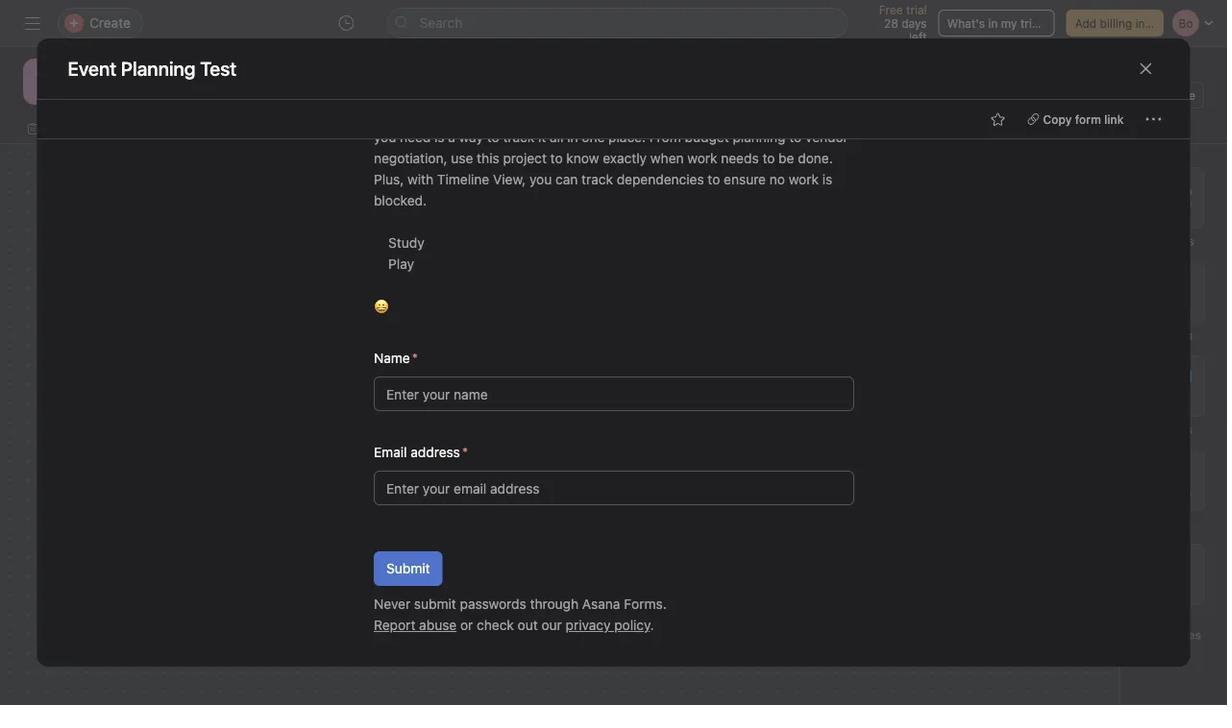 Task type: vqa. For each thing, say whether or not it's contained in the screenshot.
4th Mark Complete icon from the bottom of the page
no



Task type: locate. For each thing, give the bounding box(es) containing it.
3 apps
[[1156, 423, 1193, 436]]

overview
[[42, 121, 102, 136]]

1 horizontal spatial 1
[[1157, 517, 1163, 530]]

3 for 3 fields
[[1154, 234, 1161, 248]]

8
[[1156, 329, 1163, 342]]

3 left fields
[[1154, 234, 1161, 248]]

1
[[485, 373, 491, 387], [1157, 517, 1163, 530]]

form down apps
[[1166, 517, 1191, 530]]

overview link
[[27, 118, 102, 139]]

when
[[466, 423, 498, 437]]

0 vertical spatial form
[[1075, 112, 1101, 126]]

form left link
[[1075, 112, 1101, 126]]

section,
[[605, 423, 650, 437]]

form for copy
[[1075, 112, 1101, 126]]

info
[[1135, 16, 1156, 30]]

move
[[534, 423, 564, 437]]

0 vertical spatial 3
[[1154, 234, 1161, 248]]

share button
[[1034, 82, 1098, 109]]

task
[[1162, 611, 1187, 625]]

8 rules
[[1156, 329, 1193, 342]]

fields
[[1165, 234, 1194, 248]]

to
[[567, 423, 578, 437]]

3 fields
[[1154, 234, 1194, 248]]

copy form link button
[[1019, 106, 1132, 133]]

1 left incomplete
[[485, 373, 491, 387]]

1 up task
[[1157, 517, 1163, 530]]

trial
[[906, 3, 927, 16]]

when tasks move to this section, what should happen automatically?
[[466, 423, 720, 454]]

templates
[[1147, 628, 1201, 642]]

trial?
[[1020, 16, 1047, 30]]

what's in my trial? button
[[938, 10, 1055, 37]]

1 vertical spatial 3
[[1156, 423, 1163, 436]]

0 horizontal spatial form
[[1075, 112, 1101, 126]]

1 horizontal spatial form
[[1166, 517, 1191, 530]]

0 vertical spatial 1
[[485, 373, 491, 387]]

what
[[653, 423, 680, 437]]

3 for 3 apps
[[1156, 423, 1163, 436]]

3
[[1154, 234, 1161, 248], [1156, 423, 1163, 436]]

in
[[988, 16, 998, 30]]

1 form
[[1157, 517, 1191, 530]]

1 vertical spatial form
[[1166, 517, 1191, 530]]

None text field
[[81, 64, 259, 99]]

event planning test
[[68, 57, 236, 80]]

event planning test dialog
[[37, 38, 1190, 667]]

this
[[581, 423, 602, 437]]

add billing info button
[[1066, 10, 1164, 37]]

search
[[419, 15, 463, 31]]

0 horizontal spatial 1
[[485, 373, 491, 387]]

3 left apps
[[1156, 423, 1163, 436]]

billing
[[1100, 16, 1132, 30]]

copy
[[1043, 112, 1072, 126]]

form
[[1075, 112, 1101, 126], [1166, 517, 1191, 530]]

1 vertical spatial 1
[[1157, 517, 1163, 530]]

set assignee
[[499, 483, 578, 499]]

left
[[909, 30, 927, 43]]

form inside copy form link button
[[1075, 112, 1101, 126]]

task
[[557, 373, 580, 387]]

automatically?
[[511, 441, 592, 454]]

assignee
[[523, 483, 578, 499]]

planning test
[[121, 57, 236, 80]]



Task type: describe. For each thing, give the bounding box(es) containing it.
set
[[499, 483, 519, 499]]

28
[[884, 16, 898, 30]]

search button
[[387, 8, 848, 38]]

tasks
[[501, 423, 531, 437]]

should
[[683, 423, 720, 437]]

my
[[1001, 16, 1017, 30]]

add billing info
[[1075, 16, 1156, 30]]

rules
[[1166, 329, 1193, 342]]

search list box
[[387, 8, 848, 38]]

what's in my trial?
[[947, 16, 1047, 30]]

set assignee button
[[462, 467, 760, 516]]

add to starred image
[[990, 111, 1006, 127]]

happen
[[466, 441, 508, 454]]

copy form link
[[1043, 112, 1124, 126]]

bo button
[[945, 84, 968, 107]]

free trial 28 days left
[[879, 3, 927, 43]]

form for 1
[[1166, 517, 1191, 530]]

bo
[[950, 88, 964, 102]]

what's
[[947, 16, 985, 30]]

1 incomplete task
[[485, 373, 580, 387]]

1 for 1 form
[[1157, 517, 1163, 530]]

free
[[879, 3, 903, 16]]

event
[[68, 57, 116, 80]]

link
[[1104, 112, 1124, 126]]

close this dialog image
[[1138, 61, 1154, 76]]

timeline image
[[35, 70, 58, 93]]

1 for 1 incomplete task
[[485, 373, 491, 387]]

apps
[[1166, 423, 1193, 436]]

share
[[1058, 88, 1089, 102]]

task templates
[[1147, 611, 1201, 642]]

incomplete
[[494, 373, 554, 387]]

days
[[902, 16, 927, 30]]

more actions image
[[1146, 111, 1161, 127]]

add
[[1075, 16, 1097, 30]]



